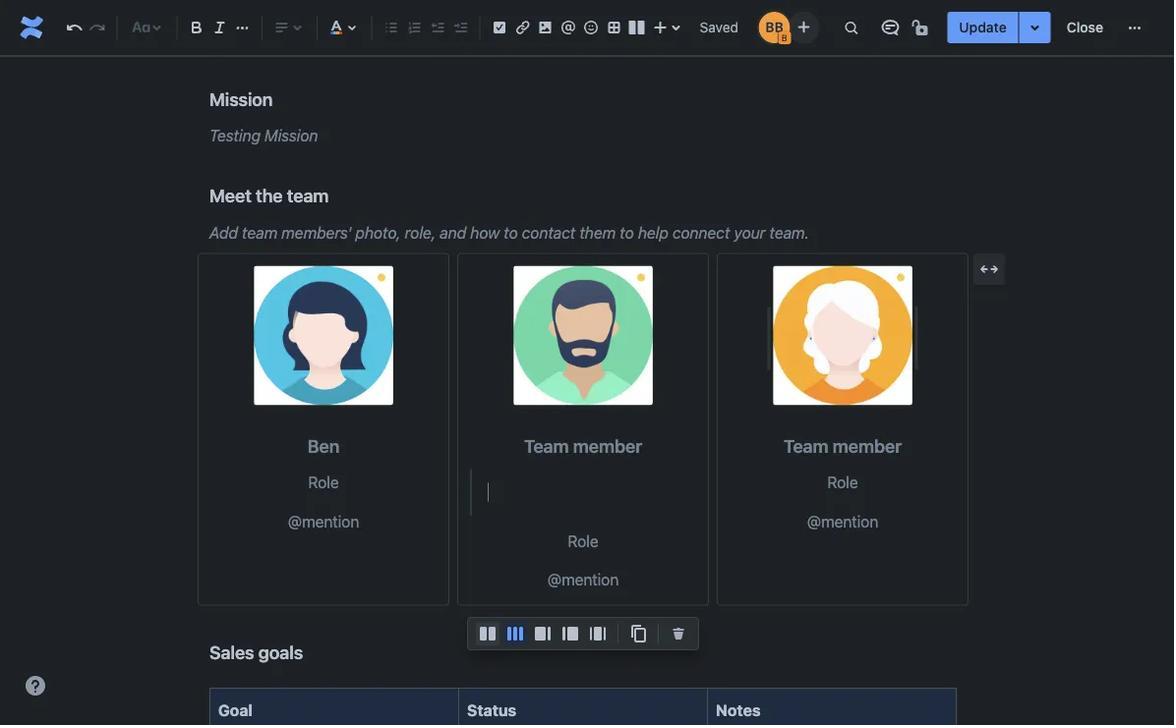 Task type: locate. For each thing, give the bounding box(es) containing it.
1 vertical spatial team
[[242, 223, 277, 242]]

meet the team
[[210, 186, 329, 207]]

team up the members'
[[287, 186, 329, 207]]

more image
[[1123, 16, 1147, 39]]

1 vertical spatial mission
[[265, 126, 318, 145]]

0 vertical spatial team
[[287, 186, 329, 207]]

undo ⌘z image
[[63, 16, 86, 39]]

add team members' photo, role, and how to contact them to help connect your team.
[[210, 223, 809, 242]]

right sidebar image
[[531, 623, 555, 646]]

1 horizontal spatial member
[[833, 436, 902, 457]]

the
[[256, 186, 283, 207]]

how
[[470, 223, 500, 242]]

team
[[287, 186, 329, 207], [242, 223, 277, 242]]

1 horizontal spatial to
[[620, 223, 634, 242]]

0 horizontal spatial team
[[524, 436, 569, 457]]

1 horizontal spatial team
[[784, 436, 829, 457]]

invite to edit image
[[792, 15, 816, 39]]

2 horizontal spatial role
[[828, 473, 858, 492]]

to left help
[[620, 223, 634, 242]]

mention image
[[557, 16, 580, 39]]

1 horizontal spatial role
[[568, 532, 599, 551]]

0 horizontal spatial team member
[[524, 436, 642, 457]]

connect
[[673, 223, 730, 242]]

0 horizontal spatial team
[[242, 223, 277, 242]]

role
[[308, 473, 339, 492], [828, 473, 858, 492], [568, 532, 599, 551]]

action item image
[[488, 16, 512, 39]]

to right how
[[504, 223, 518, 242]]

2 horizontal spatial @mention
[[807, 512, 879, 531]]

1 horizontal spatial team member
[[784, 436, 902, 457]]

left sidebar image
[[559, 623, 582, 646]]

contact
[[522, 223, 576, 242]]

go wide image
[[978, 258, 1001, 281]]

notes
[[716, 701, 761, 720]]

mission
[[210, 88, 273, 110], [265, 126, 318, 145]]

mission up testing
[[210, 88, 273, 110]]

0 horizontal spatial @mention
[[288, 512, 359, 531]]

0 vertical spatial mission
[[210, 88, 273, 110]]

@mention
[[288, 512, 359, 531], [807, 512, 879, 531], [548, 571, 619, 589]]

0 horizontal spatial to
[[504, 223, 518, 242]]

mission right testing
[[265, 126, 318, 145]]

1 team member from the left
[[524, 436, 642, 457]]

@mention for ben
[[288, 512, 359, 531]]

numbered list ⌘⇧7 image
[[403, 16, 426, 39]]

outdent ⇧tab image
[[426, 16, 449, 39]]

emoji image
[[580, 16, 603, 39]]

close button
[[1055, 12, 1115, 43]]

goals
[[258, 643, 303, 664]]

0 horizontal spatial member
[[573, 436, 642, 457]]

member
[[573, 436, 642, 457], [833, 436, 902, 457]]

editor toolbar toolbar
[[468, 619, 698, 672]]

bullet list ⌘⇧8 image
[[380, 16, 403, 39]]

sales goals
[[210, 643, 303, 664]]

two columns image
[[476, 623, 500, 646]]

to
[[504, 223, 518, 242], [620, 223, 634, 242]]

team
[[524, 436, 569, 457], [784, 436, 829, 457]]

role for team member
[[828, 473, 858, 492]]

1 horizontal spatial @mention
[[548, 571, 619, 589]]

team member
[[524, 436, 642, 457], [784, 436, 902, 457]]

table image
[[602, 16, 626, 39]]

copy image
[[627, 623, 650, 646]]

update button
[[948, 12, 1019, 43]]

confluence image
[[16, 12, 47, 43], [16, 12, 47, 43]]

team right add
[[242, 223, 277, 242]]

meet
[[210, 186, 252, 207]]

0 horizontal spatial role
[[308, 473, 339, 492]]

redo ⌘⇧z image
[[85, 16, 109, 39]]

bold ⌘b image
[[185, 16, 209, 39]]

add
[[210, 223, 238, 242]]



Task type: vqa. For each thing, say whether or not it's contained in the screenshot.
'team'
yes



Task type: describe. For each thing, give the bounding box(es) containing it.
more formatting image
[[231, 16, 254, 39]]

indent tab image
[[448, 16, 472, 39]]

three columns image
[[504, 623, 527, 646]]

editable content region
[[178, 0, 1005, 726]]

update
[[959, 19, 1007, 35]]

2 member from the left
[[833, 436, 902, 457]]

testing mission
[[210, 126, 318, 145]]

help
[[638, 223, 669, 242]]

photo,
[[355, 223, 401, 242]]

layouts image
[[625, 16, 649, 39]]

no restrictions image
[[910, 16, 934, 39]]

role,
[[405, 223, 436, 242]]

three columns with sidebars image
[[586, 623, 610, 646]]

sales
[[210, 643, 254, 664]]

remove image
[[667, 623, 690, 646]]

close
[[1067, 19, 1104, 35]]

2 team from the left
[[784, 436, 829, 457]]

ben
[[308, 436, 340, 457]]

1 to from the left
[[504, 223, 518, 242]]

1 member from the left
[[573, 436, 642, 457]]

your
[[734, 223, 766, 242]]

link image
[[511, 16, 535, 39]]

bob builder image
[[759, 12, 790, 43]]

@mention for team member
[[807, 512, 879, 531]]

them
[[580, 223, 616, 242]]

team.
[[770, 223, 809, 242]]

role for ben
[[308, 473, 339, 492]]

status
[[467, 701, 517, 720]]

members'
[[282, 223, 351, 242]]

add image, video, or file image
[[534, 16, 557, 39]]

help image
[[24, 675, 47, 698]]

1 team from the left
[[524, 436, 569, 457]]

and
[[440, 223, 466, 242]]

find and replace image
[[839, 16, 863, 39]]

1 horizontal spatial team
[[287, 186, 329, 207]]

2 team member from the left
[[784, 436, 902, 457]]

goal
[[218, 701, 252, 720]]

testing
[[210, 126, 261, 145]]

comment icon image
[[879, 16, 902, 39]]

adjust update settings image
[[1024, 16, 1047, 39]]

2 to from the left
[[620, 223, 634, 242]]

italic ⌘i image
[[208, 16, 232, 39]]

saved
[[700, 19, 739, 35]]



